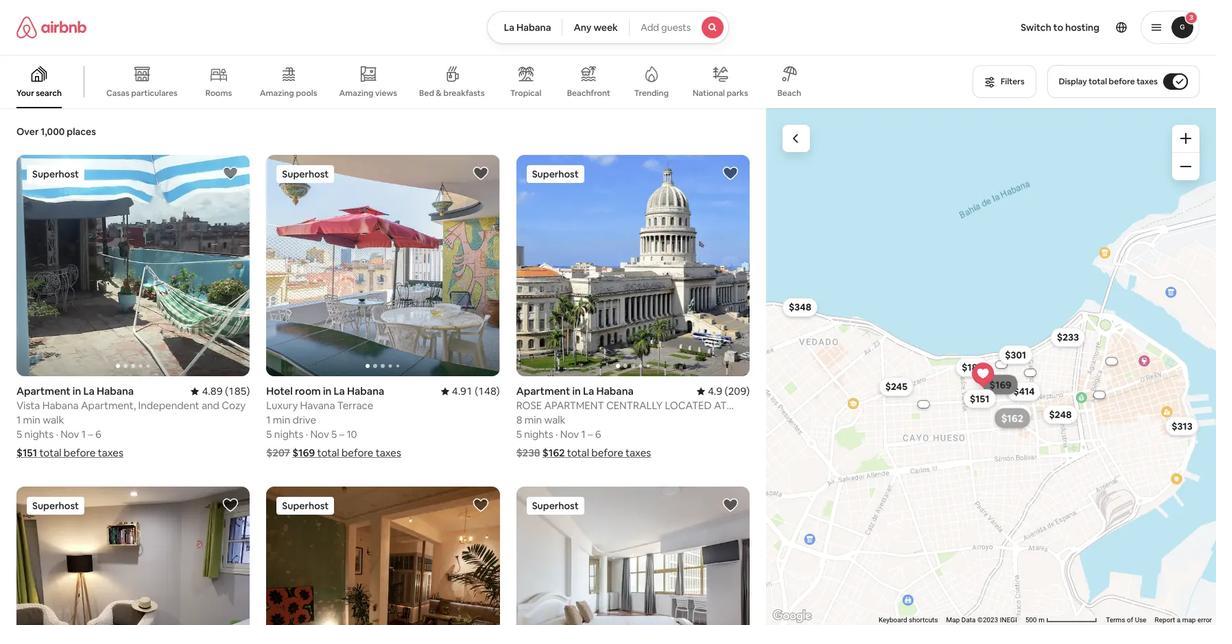 Task type: locate. For each thing, give the bounding box(es) containing it.
1 horizontal spatial $151
[[970, 393, 990, 405]]

$151 down $183 button on the bottom of page
[[970, 393, 990, 405]]

2 in from the left
[[323, 385, 332, 398]]

2 horizontal spatial nov
[[560, 428, 579, 441]]

havana
[[300, 399, 335, 413]]

None search field
[[487, 11, 729, 44]]

3 in from the left
[[572, 385, 581, 398]]

$245
[[885, 381, 908, 393]]

$248 button
[[1043, 405, 1078, 425]]

la inside apartment in la habana vista habana apartment, independent and cozy 1 min walk 5 nights · nov 1 – 6 $151 total before taxes
[[83, 385, 94, 398]]

0 horizontal spatial nov
[[60, 428, 79, 441]]

apartment up 8
[[516, 385, 570, 398]]

500
[[1025, 617, 1037, 624]]

$169 left $414 at the right bottom
[[990, 379, 1011, 391]]

apartment inside apartment in la habana vista habana apartment, independent and cozy 1 min walk 5 nights · nov 1 – 6 $151 total before taxes
[[16, 385, 70, 398]]

$151 inside apartment in la habana vista habana apartment, independent and cozy 1 min walk 5 nights · nov 1 – 6 $151 total before taxes
[[16, 447, 37, 460]]

cozy
[[222, 399, 246, 413]]

in up havana
[[323, 385, 332, 398]]

amazing for amazing pools
[[260, 88, 294, 99]]

&
[[436, 88, 442, 99]]

la up the tropical
[[504, 21, 514, 34]]

2 apartment from the left
[[516, 385, 570, 398]]

total right $238
[[567, 447, 589, 460]]

terms of use
[[1106, 617, 1147, 624]]

3 nov from the left
[[560, 428, 579, 441]]

terrace
[[337, 399, 373, 413]]

2 horizontal spatial ·
[[556, 428, 558, 441]]

0 horizontal spatial in
[[73, 385, 81, 398]]

3 · from the left
[[556, 428, 558, 441]]

2 horizontal spatial –
[[588, 428, 593, 441]]

1 horizontal spatial nights
[[274, 428, 304, 441]]

in up 8 min walk 5 nights · nov 1 – 6 $238 $162 total before taxes
[[572, 385, 581, 398]]

data
[[962, 617, 976, 624]]

– left 10
[[339, 428, 344, 441]]

1 nov from the left
[[60, 428, 79, 441]]

apartment for apartment in la habana vista habana apartment, independent and cozy 1 min walk 5 nights · nov 1 – 6 $151 total before taxes
[[16, 385, 70, 398]]

– down the 'apartment in la habana'
[[588, 428, 593, 441]]

map
[[946, 617, 960, 624]]

– inside "hotel room in la habana luxury havana terrace 1 min drive 5 nights · nov 5 – 10 $207 $169 total before taxes"
[[339, 428, 344, 441]]

m
[[1039, 617, 1045, 624]]

$162
[[1001, 412, 1024, 425], [543, 447, 565, 460]]

$348 button
[[783, 298, 818, 317]]

0 horizontal spatial amazing
[[260, 88, 294, 99]]

5 inside apartment in la habana vista habana apartment, independent and cozy 1 min walk 5 nights · nov 1 – 6 $151 total before taxes
[[16, 428, 22, 441]]

total inside button
[[1089, 76, 1107, 87]]

2 5 from the left
[[266, 428, 272, 441]]

la up terrace
[[334, 385, 345, 398]]

500 m button
[[1021, 616, 1102, 626]]

inegi
[[1000, 617, 1017, 624]]

2 horizontal spatial min
[[525, 414, 542, 427]]

nov
[[60, 428, 79, 441], [310, 428, 329, 441], [560, 428, 579, 441]]

breakfasts
[[444, 88, 485, 99]]

$301
[[1005, 349, 1026, 361]]

0 horizontal spatial $169
[[292, 447, 315, 460]]

1 down luxury
[[266, 414, 271, 427]]

walk inside apartment in la habana vista habana apartment, independent and cozy 1 min walk 5 nights · nov 1 – 6 $151 total before taxes
[[43, 414, 64, 427]]

nights down vista
[[24, 428, 54, 441]]

error
[[1198, 617, 1212, 624]]

1 horizontal spatial walk
[[544, 414, 566, 427]]

$151 button
[[964, 389, 996, 409]]

1 6 from the left
[[95, 428, 101, 441]]

total inside 8 min walk 5 nights · nov 1 – 6 $238 $162 total before taxes
[[567, 447, 589, 460]]

$242 button
[[997, 405, 1031, 424]]

in up apartment,
[[73, 385, 81, 398]]

0 horizontal spatial nights
[[24, 428, 54, 441]]

$313
[[1172, 420, 1193, 433]]

2 · from the left
[[306, 428, 308, 441]]

amazing left pools
[[260, 88, 294, 99]]

1 horizontal spatial ·
[[306, 428, 308, 441]]

in inside apartment in la habana vista habana apartment, independent and cozy 1 min walk 5 nights · nov 1 – 6 $151 total before taxes
[[73, 385, 81, 398]]

0 horizontal spatial apartment
[[16, 385, 70, 398]]

1 horizontal spatial nov
[[310, 428, 329, 441]]

group
[[16, 155, 250, 377], [266, 155, 733, 377], [516, 155, 750, 377], [16, 487, 250, 626], [266, 487, 500, 626], [516, 487, 750, 626]]

taxes
[[1137, 76, 1158, 87], [98, 447, 123, 460], [376, 447, 401, 460], [626, 447, 651, 460]]

2 6 from the left
[[595, 428, 601, 441]]

report a map error
[[1155, 617, 1212, 624]]

4.91
[[452, 385, 473, 398]]

0 horizontal spatial 6
[[95, 428, 101, 441]]

$151
[[970, 393, 990, 405], [16, 447, 37, 460]]

min down luxury
[[273, 414, 290, 427]]

keyboard shortcuts
[[879, 617, 938, 624]]

2 horizontal spatial nights
[[524, 428, 553, 441]]

3 nights from the left
[[524, 428, 553, 441]]

taxes inside button
[[1137, 76, 1158, 87]]

total down vista
[[39, 447, 61, 460]]

1 horizontal spatial amazing
[[339, 88, 374, 99]]

0 vertical spatial $151
[[970, 393, 990, 405]]

amazing left views
[[339, 88, 374, 99]]

la inside button
[[504, 21, 514, 34]]

1 nights from the left
[[24, 428, 54, 441]]

any week button
[[562, 11, 630, 44]]

· inside apartment in la habana vista habana apartment, independent and cozy 1 min walk 5 nights · nov 1 – 6 $151 total before taxes
[[56, 428, 58, 441]]

0 horizontal spatial ·
[[56, 428, 58, 441]]

total
[[1089, 76, 1107, 87], [39, 447, 61, 460], [317, 447, 339, 460], [567, 447, 589, 460]]

1
[[16, 414, 21, 427], [266, 414, 271, 427], [81, 428, 86, 441], [581, 428, 586, 441]]

apartment,
[[81, 399, 136, 413]]

bed & breakfasts
[[419, 88, 485, 99]]

–
[[88, 428, 93, 441], [339, 428, 344, 441], [588, 428, 593, 441]]

min down vista
[[23, 414, 40, 427]]

8
[[516, 414, 522, 427]]

1 · from the left
[[56, 428, 58, 441]]

nights inside "hotel room in la habana luxury havana terrace 1 min drive 5 nights · nov 5 – 10 $207 $169 total before taxes"
[[274, 428, 304, 441]]

5 down vista
[[16, 428, 22, 441]]

3 – from the left
[[588, 428, 593, 441]]

amazing for amazing views
[[339, 88, 374, 99]]

5 up '$207'
[[266, 428, 272, 441]]

nov inside 8 min walk 5 nights · nov 1 – 6 $238 $162 total before taxes
[[560, 428, 579, 441]]

nights up $238
[[524, 428, 553, 441]]

add to wishlist: condo in centro habana image
[[472, 498, 489, 514]]

national
[[693, 88, 725, 99]]

add to wishlist: apartment in havana image
[[222, 498, 239, 514]]

2 – from the left
[[339, 428, 344, 441]]

1 horizontal spatial 6
[[595, 428, 601, 441]]

0 horizontal spatial $151
[[16, 447, 37, 460]]

add to wishlist: apartment in la habana image
[[222, 165, 239, 182]]

$183
[[962, 361, 983, 374]]

5 down 8
[[516, 428, 522, 441]]

1 down vista
[[16, 414, 21, 427]]

1 vertical spatial $162
[[543, 447, 565, 460]]

$162 right $238
[[543, 447, 565, 460]]

0 horizontal spatial walk
[[43, 414, 64, 427]]

in for apartment in la habana
[[572, 385, 581, 398]]

habana right vista
[[42, 399, 79, 413]]

0 horizontal spatial $162
[[543, 447, 565, 460]]

– down apartment,
[[88, 428, 93, 441]]

$151 inside $151 $169
[[970, 393, 990, 405]]

habana up terrace
[[347, 385, 384, 398]]

0 vertical spatial $169
[[990, 379, 1011, 391]]

taxes inside "hotel room in la habana luxury havana terrace 1 min drive 5 nights · nov 5 – 10 $207 $169 total before taxes"
[[376, 447, 401, 460]]

3
[[1190, 13, 1194, 22]]

1 apartment from the left
[[16, 385, 70, 398]]

1 in from the left
[[73, 385, 81, 398]]

switch to hosting
[[1021, 21, 1100, 34]]

4.91 (148)
[[452, 385, 500, 398]]

1 vertical spatial $169
[[292, 447, 315, 460]]

4 5 from the left
[[516, 428, 522, 441]]

min right 8
[[525, 414, 542, 427]]

walk
[[43, 414, 64, 427], [544, 414, 566, 427]]

$151 down vista
[[16, 447, 37, 460]]

la habana button
[[487, 11, 563, 44]]

2 min from the left
[[273, 414, 290, 427]]

habana left any
[[516, 21, 551, 34]]

taxes inside 8 min walk 5 nights · nov 1 – 6 $238 $162 total before taxes
[[626, 447, 651, 460]]

$245 button
[[879, 377, 914, 397]]

5 left 10
[[331, 428, 337, 441]]

0 horizontal spatial –
[[88, 428, 93, 441]]

before inside button
[[1109, 76, 1135, 87]]

add to wishlist: hotel room in la habana image
[[472, 165, 489, 182]]

nights down drive at the bottom left
[[274, 428, 304, 441]]

before inside "hotel room in la habana luxury havana terrace 1 min drive 5 nights · nov 5 – 10 $207 $169 total before taxes"
[[342, 447, 373, 460]]

1 walk from the left
[[43, 414, 64, 427]]

terms of use link
[[1106, 617, 1147, 624]]

of
[[1127, 617, 1133, 624]]

6 down apartment,
[[95, 428, 101, 441]]

$242
[[1003, 408, 1025, 420]]

0 vertical spatial $162
[[1001, 412, 1024, 425]]

in
[[73, 385, 81, 398], [323, 385, 332, 398], [572, 385, 581, 398]]

national parks
[[693, 88, 748, 99]]

1 min from the left
[[23, 414, 40, 427]]

total right display on the top right
[[1089, 76, 1107, 87]]

$169 right '$207'
[[292, 447, 315, 460]]

6
[[95, 428, 101, 441], [595, 428, 601, 441]]

1 down the 'apartment in la habana'
[[581, 428, 586, 441]]

1 5 from the left
[[16, 428, 22, 441]]

la up apartment,
[[83, 385, 94, 398]]

habana inside button
[[516, 21, 551, 34]]

5
[[16, 428, 22, 441], [266, 428, 272, 441], [331, 428, 337, 441], [516, 428, 522, 441]]

total down havana
[[317, 447, 339, 460]]

before
[[1109, 76, 1135, 87], [64, 447, 96, 460], [342, 447, 373, 460], [592, 447, 623, 460]]

1 horizontal spatial $169
[[990, 379, 1011, 391]]

(209)
[[725, 385, 750, 398]]

habana up apartment,
[[97, 385, 134, 398]]

1 – from the left
[[88, 428, 93, 441]]

3 button
[[1141, 11, 1200, 44]]

– inside 8 min walk 5 nights · nov 1 – 6 $238 $162 total before taxes
[[588, 428, 593, 441]]

$169
[[990, 379, 1011, 391], [292, 447, 315, 460]]

2 horizontal spatial in
[[572, 385, 581, 398]]

4.89 out of 5 average rating,  185 reviews image
[[191, 385, 250, 398]]

total inside apartment in la habana vista habana apartment, independent and cozy 1 min walk 5 nights · nov 1 – 6 $151 total before taxes
[[39, 447, 61, 460]]

habana
[[516, 21, 551, 34], [97, 385, 134, 398], [347, 385, 384, 398], [597, 385, 634, 398], [42, 399, 79, 413]]

1 horizontal spatial apartment
[[516, 385, 570, 398]]

apartment up vista
[[16, 385, 70, 398]]

0 horizontal spatial min
[[23, 414, 40, 427]]

casas
[[106, 88, 129, 99]]

nov inside apartment in la habana vista habana apartment, independent and cozy 1 min walk 5 nights · nov 1 – 6 $151 total before taxes
[[60, 428, 79, 441]]

6 inside apartment in la habana vista habana apartment, independent and cozy 1 min walk 5 nights · nov 1 – 6 $151 total before taxes
[[95, 428, 101, 441]]

3 min from the left
[[525, 414, 542, 427]]

6 down the 'apartment in la habana'
[[595, 428, 601, 441]]

2 walk from the left
[[544, 414, 566, 427]]

1 vertical spatial $151
[[16, 447, 37, 460]]

·
[[56, 428, 58, 441], [306, 428, 308, 441], [556, 428, 558, 441]]

1 horizontal spatial in
[[323, 385, 332, 398]]

walk inside 8 min walk 5 nights · nov 1 – 6 $238 $162 total before taxes
[[544, 414, 566, 427]]

1 horizontal spatial min
[[273, 414, 290, 427]]

1 horizontal spatial –
[[339, 428, 344, 441]]

2 nov from the left
[[310, 428, 329, 441]]

1 horizontal spatial $162
[[1001, 412, 1024, 425]]

500 m
[[1025, 617, 1046, 624]]

$162 down $414 button
[[1001, 412, 1024, 425]]

2 nights from the left
[[274, 428, 304, 441]]

apartment in la habana
[[516, 385, 634, 398]]



Task type: describe. For each thing, give the bounding box(es) containing it.
$233 button
[[1051, 328, 1085, 347]]

drive
[[293, 414, 316, 427]]

casas particulares
[[106, 88, 178, 99]]

apartment for apartment in la habana
[[516, 385, 570, 398]]

(148)
[[475, 385, 500, 398]]

over 1,000 places
[[16, 126, 96, 138]]

and
[[202, 399, 219, 413]]

display
[[1059, 76, 1087, 87]]

over
[[16, 126, 39, 138]]

taxes inside apartment in la habana vista habana apartment, independent and cozy 1 min walk 5 nights · nov 1 – 6 $151 total before taxes
[[98, 447, 123, 460]]

la habana
[[504, 21, 551, 34]]

min inside 8 min walk 5 nights · nov 1 – 6 $238 $162 total before taxes
[[525, 414, 542, 427]]

filters
[[1001, 76, 1025, 87]]

shortcuts
[[909, 617, 938, 624]]

amazing views
[[339, 88, 397, 99]]

to
[[1054, 21, 1064, 34]]

la up 8 min walk 5 nights · nov 1 – 6 $238 $162 total before taxes
[[583, 385, 594, 398]]

none search field containing la habana
[[487, 11, 729, 44]]

room
[[295, 385, 321, 398]]

your search
[[16, 88, 62, 99]]

$248
[[1049, 409, 1072, 421]]

zoom in image
[[1181, 133, 1192, 144]]

search
[[36, 88, 62, 99]]

1 down apartment,
[[81, 428, 86, 441]]

min inside apartment in la habana vista habana apartment, independent and cozy 1 min walk 5 nights · nov 1 – 6 $151 total before taxes
[[23, 414, 40, 427]]

4.89
[[202, 385, 223, 398]]

beach
[[777, 88, 801, 99]]

profile element
[[746, 0, 1200, 55]]

independent
[[138, 399, 199, 413]]

views
[[375, 88, 397, 99]]

hotel room in la habana luxury havana terrace 1 min drive 5 nights · nov 5 – 10 $207 $169 total before taxes
[[266, 385, 401, 460]]

beachfront
[[567, 88, 610, 99]]

1 inside "hotel room in la habana luxury havana terrace 1 min drive 5 nights · nov 5 – 10 $207 $169 total before taxes"
[[266, 414, 271, 427]]

switch
[[1021, 21, 1052, 34]]

google image
[[770, 608, 815, 626]]

add to wishlist: apartment in la habana image
[[722, 165, 739, 182]]

$313 button
[[1166, 417, 1199, 436]]

1,000
[[41, 126, 65, 138]]

hosting
[[1066, 21, 1100, 34]]

©2023
[[978, 617, 998, 624]]

4.9 out of 5 average rating,  209 reviews image
[[697, 385, 750, 398]]

(185)
[[225, 385, 250, 398]]

total inside "hotel room in la habana luxury havana terrace 1 min drive 5 nights · nov 5 – 10 $207 $169 total before taxes"
[[317, 447, 339, 460]]

bed
[[419, 88, 434, 99]]

in for apartment in la habana vista habana apartment, independent and cozy 1 min walk 5 nights · nov 1 – 6 $151 total before taxes
[[73, 385, 81, 398]]

in inside "hotel room in la habana luxury havana terrace 1 min drive 5 nights · nov 5 – 10 $207 $169 total before taxes"
[[323, 385, 332, 398]]

nov inside "hotel room in la habana luxury havana terrace 1 min drive 5 nights · nov 5 – 10 $207 $169 total before taxes"
[[310, 428, 329, 441]]

use
[[1135, 617, 1147, 624]]

6 inside 8 min walk 5 nights · nov 1 – 6 $238 $162 total before taxes
[[595, 428, 601, 441]]

1 inside 8 min walk 5 nights · nov 1 – 6 $238 $162 total before taxes
[[581, 428, 586, 441]]

habana inside "hotel room in la habana luxury havana terrace 1 min drive 5 nights · nov 5 – 10 $207 $169 total before taxes"
[[347, 385, 384, 398]]

nights inside 8 min walk 5 nights · nov 1 – 6 $238 $162 total before taxes
[[524, 428, 553, 441]]

amazing pools
[[260, 88, 317, 99]]

$348
[[789, 301, 812, 314]]

$183 button
[[956, 358, 989, 377]]

google map
showing 24 stays. region
[[766, 108, 1216, 626]]

nights inside apartment in la habana vista habana apartment, independent and cozy 1 min walk 5 nights · nov 1 – 6 $151 total before taxes
[[24, 428, 54, 441]]

guests
[[661, 21, 691, 34]]

filters button
[[973, 65, 1036, 98]]

· inside "hotel room in la habana luxury havana terrace 1 min drive 5 nights · nov 5 – 10 $207 $169 total before taxes"
[[306, 428, 308, 441]]

before inside 8 min walk 5 nights · nov 1 – 6 $238 $162 total before taxes
[[592, 447, 623, 460]]

$162 button
[[994, 408, 1031, 429]]

terms
[[1106, 617, 1125, 624]]

hotel
[[266, 385, 293, 398]]

add to wishlist: loft in la habana image
[[722, 498, 739, 514]]

display total before taxes button
[[1047, 65, 1200, 98]]

keyboard
[[879, 617, 907, 624]]

3 5 from the left
[[331, 428, 337, 441]]

add guests button
[[629, 11, 729, 44]]

$238
[[516, 447, 540, 460]]

– inside apartment in la habana vista habana apartment, independent and cozy 1 min walk 5 nights · nov 1 – 6 $151 total before taxes
[[88, 428, 93, 441]]

report a map error link
[[1155, 617, 1212, 624]]

4.91 out of 5 average rating,  148 reviews image
[[441, 385, 500, 398]]

places
[[67, 126, 96, 138]]

parks
[[727, 88, 748, 99]]

$414 button
[[1007, 382, 1041, 401]]

$233 $301
[[1005, 332, 1079, 361]]

5 inside 8 min walk 5 nights · nov 1 – 6 $238 $162 total before taxes
[[516, 428, 522, 441]]

$162 inside 8 min walk 5 nights · nov 1 – 6 $238 $162 total before taxes
[[543, 447, 565, 460]]

trending
[[634, 88, 669, 99]]

$151 $169
[[970, 379, 1011, 405]]

$207
[[266, 447, 290, 460]]

$301 button
[[999, 345, 1033, 365]]

8 min walk 5 nights · nov 1 – 6 $238 $162 total before taxes
[[516, 414, 651, 460]]

habana up 8 min walk 5 nights · nov 1 – 6 $238 $162 total before taxes
[[597, 385, 634, 398]]

zoom out image
[[1181, 161, 1192, 172]]

before inside apartment in la habana vista habana apartment, independent and cozy 1 min walk 5 nights · nov 1 – 6 $151 total before taxes
[[64, 447, 96, 460]]

4.89 (185)
[[202, 385, 250, 398]]

any week
[[574, 21, 618, 34]]

la inside "hotel room in la habana luxury havana terrace 1 min drive 5 nights · nov 5 – 10 $207 $169 total before taxes"
[[334, 385, 345, 398]]

any
[[574, 21, 592, 34]]

min inside "hotel room in la habana luxury havana terrace 1 min drive 5 nights · nov 5 – 10 $207 $169 total before taxes"
[[273, 414, 290, 427]]

week
[[594, 21, 618, 34]]

vista
[[16, 399, 40, 413]]

switch to hosting link
[[1013, 13, 1108, 42]]

$169 inside "hotel room in la habana luxury havana terrace 1 min drive 5 nights · nov 5 – 10 $207 $169 total before taxes"
[[292, 447, 315, 460]]

add
[[641, 21, 659, 34]]

display total before taxes
[[1059, 76, 1158, 87]]

$169 inside $151 $169
[[990, 379, 1011, 391]]

4.9 (209)
[[708, 385, 750, 398]]

map data ©2023 inegi
[[946, 617, 1017, 624]]

4.9
[[708, 385, 723, 398]]

10
[[347, 428, 357, 441]]

· inside 8 min walk 5 nights · nov 1 – 6 $238 $162 total before taxes
[[556, 428, 558, 441]]

particulares
[[131, 88, 178, 99]]

rooms
[[205, 88, 232, 99]]

report
[[1155, 617, 1175, 624]]

luxury
[[266, 399, 298, 413]]

apartment in la habana vista habana apartment, independent and cozy 1 min walk 5 nights · nov 1 – 6 $151 total before taxes
[[16, 385, 246, 460]]

map
[[1182, 617, 1196, 624]]

$162 inside the $162 button
[[1001, 412, 1024, 425]]



Task type: vqa. For each thing, say whether or not it's contained in the screenshot.
right suite.
no



